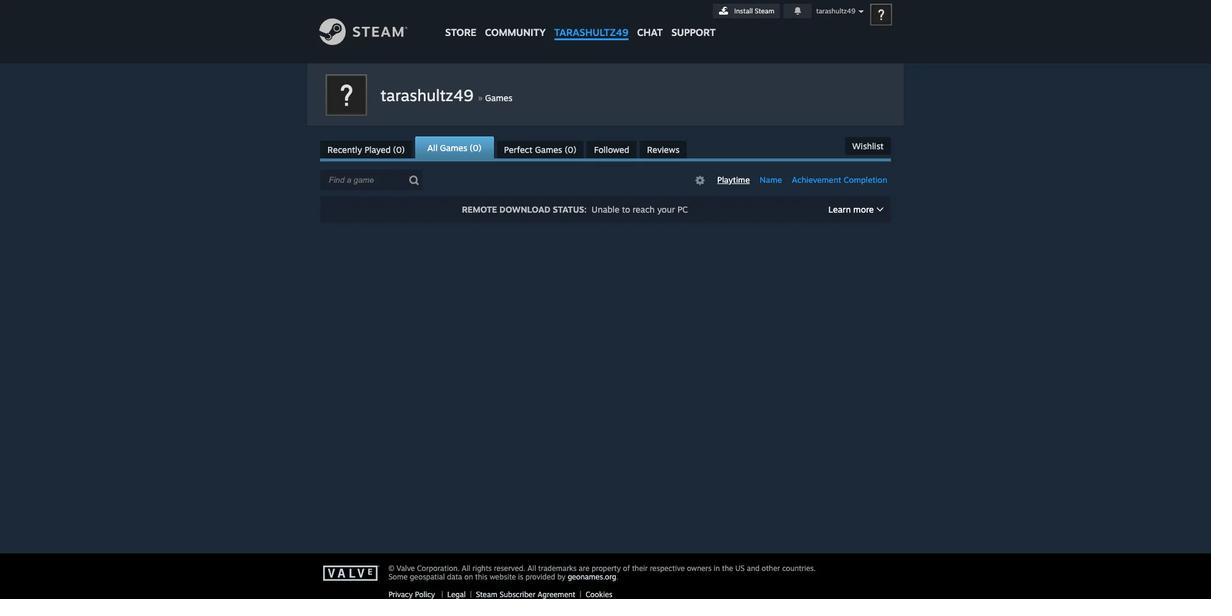 Task type: vqa. For each thing, say whether or not it's contained in the screenshot.
"by"
yes



Task type: describe. For each thing, give the bounding box(es) containing it.
games link
[[485, 93, 512, 103]]

2 horizontal spatial tarashultz49
[[816, 7, 855, 15]]

all games (0)
[[427, 143, 481, 153]]

valve logo image
[[323, 566, 382, 582]]

reviews link
[[640, 141, 687, 159]]

is
[[518, 573, 523, 582]]

playtime button
[[714, 174, 754, 187]]

valve
[[396, 564, 415, 573]]

playtime
[[717, 175, 750, 185]]

recently
[[327, 145, 362, 155]]

steam
[[755, 7, 774, 15]]

countries.
[[782, 564, 816, 573]]

0 horizontal spatial tarashultz49 link
[[381, 85, 478, 105]]

status:
[[553, 204, 587, 215]]

(0) for perfect games (0)
[[565, 145, 576, 155]]

chat
[[637, 26, 663, 38]]

other
[[762, 564, 780, 573]]

reach
[[633, 204, 655, 215]]

in
[[714, 564, 720, 573]]

this
[[475, 573, 488, 582]]

unable
[[592, 204, 620, 215]]

remote download status: unable to reach your pc
[[462, 204, 688, 215]]

are
[[579, 564, 590, 573]]

support link
[[667, 0, 720, 41]]

(0) for recently played (0)
[[393, 145, 405, 155]]

followed link
[[587, 141, 637, 159]]

completion
[[844, 175, 887, 185]]

install steam link
[[713, 4, 780, 18]]

learn more
[[828, 204, 874, 215]]

community
[[485, 26, 546, 38]]

more
[[853, 204, 874, 215]]

all inside all games (0) 'link'
[[427, 143, 438, 153]]

1 vertical spatial tarashultz49
[[554, 26, 629, 38]]

learn
[[828, 204, 851, 215]]

on
[[464, 573, 473, 582]]

.
[[616, 573, 618, 582]]

perfect
[[504, 145, 532, 155]]

property
[[592, 564, 621, 573]]

»
[[478, 91, 483, 104]]

trademarks
[[538, 564, 577, 573]]

community link
[[481, 0, 550, 44]]

corporation.
[[417, 564, 460, 573]]



Task type: locate. For each thing, give the bounding box(es) containing it.
all left the rights
[[462, 564, 470, 573]]

recently played (0)
[[327, 145, 405, 155]]

(0) for all games (0)
[[470, 143, 481, 153]]

tarashultz49 link left the 'chat'
[[550, 0, 633, 44]]

2 vertical spatial tarashultz49
[[381, 85, 473, 105]]

(0) left perfect
[[470, 143, 481, 153]]

recently played (0) link
[[320, 141, 412, 159]]

reviews
[[647, 145, 679, 155]]

to
[[622, 204, 630, 215]]

wishlist link
[[845, 137, 891, 155]]

name button
[[756, 174, 786, 187]]

1 horizontal spatial tarashultz49
[[554, 26, 629, 38]]

played
[[364, 145, 391, 155]]

of
[[623, 564, 630, 573]]

by
[[557, 573, 566, 582]]

achievement
[[792, 175, 841, 185]]

0 vertical spatial tarashultz49
[[816, 7, 855, 15]]

tarashultz49 link
[[550, 0, 633, 44], [381, 85, 478, 105]]

name
[[760, 175, 782, 185]]

data
[[447, 573, 462, 582]]

Find a game field
[[320, 170, 422, 190]]

reserved.
[[494, 564, 525, 573]]

(0) left followed 'link'
[[565, 145, 576, 155]]

all right is
[[527, 564, 536, 573]]

tarashultz49 link up all games (0) 'link'
[[381, 85, 478, 105]]

us
[[735, 564, 745, 573]]

the
[[722, 564, 733, 573]]

games inside perfect games (0) link
[[535, 145, 562, 155]]

1 vertical spatial tarashultz49 link
[[381, 85, 478, 105]]

achievement completion button
[[788, 174, 891, 187]]

provided
[[525, 573, 555, 582]]

games down tarashultz49 » games
[[440, 143, 467, 153]]

store link
[[441, 0, 481, 44]]

perfect games (0) link
[[497, 141, 584, 159]]

tarashultz49 » games
[[381, 85, 512, 105]]

games inside all games (0) 'link'
[[440, 143, 467, 153]]

install steam
[[734, 7, 774, 15]]

respective
[[650, 564, 685, 573]]

games
[[485, 93, 512, 103], [440, 143, 467, 153], [535, 145, 562, 155]]

0 horizontal spatial games
[[440, 143, 467, 153]]

your
[[657, 204, 675, 215]]

all down tarashultz49 » games
[[427, 143, 438, 153]]

games right » on the left of page
[[485, 93, 512, 103]]

(0)
[[470, 143, 481, 153], [393, 145, 405, 155], [565, 145, 576, 155]]

rights
[[472, 564, 492, 573]]

geonames.org
[[568, 573, 616, 582]]

1 horizontal spatial games
[[485, 93, 512, 103]]

website
[[490, 573, 516, 582]]

pc
[[677, 204, 688, 215]]

1 horizontal spatial all
[[462, 564, 470, 573]]

some
[[388, 573, 408, 582]]

2 horizontal spatial all
[[527, 564, 536, 573]]

©
[[388, 564, 394, 573]]

remote
[[462, 204, 497, 215]]

games right perfect
[[535, 145, 562, 155]]

© valve corporation. all rights reserved. all trademarks are property of their respective owners in the us and other countries. some geospatial data on this website is provided by geonames.org .
[[388, 564, 816, 582]]

games for all games (0)
[[440, 143, 467, 153]]

games for perfect games (0)
[[535, 145, 562, 155]]

(0) inside perfect games (0) link
[[565, 145, 576, 155]]

support
[[671, 26, 716, 38]]

geospatial
[[410, 573, 445, 582]]

0 horizontal spatial all
[[427, 143, 438, 153]]

games inside tarashultz49 » games
[[485, 93, 512, 103]]

(0) right played
[[393, 145, 405, 155]]

0 vertical spatial tarashultz49 link
[[550, 0, 633, 44]]

(0) inside all games (0) 'link'
[[470, 143, 481, 153]]

tarashultz49
[[816, 7, 855, 15], [554, 26, 629, 38], [381, 85, 473, 105]]

install
[[734, 7, 753, 15]]

all
[[427, 143, 438, 153], [462, 564, 470, 573], [527, 564, 536, 573]]

1 horizontal spatial (0)
[[470, 143, 481, 153]]

store
[[445, 26, 476, 38]]

and
[[747, 564, 760, 573]]

1 horizontal spatial tarashultz49 link
[[550, 0, 633, 44]]

achievement completion
[[792, 175, 887, 185]]

2 horizontal spatial games
[[535, 145, 562, 155]]

2 horizontal spatial (0)
[[565, 145, 576, 155]]

perfect games (0)
[[504, 145, 576, 155]]

geonames.org link
[[568, 573, 616, 582]]

chat link
[[633, 0, 667, 41]]

0 horizontal spatial tarashultz49
[[381, 85, 473, 105]]

0 horizontal spatial (0)
[[393, 145, 405, 155]]

(0) inside recently played (0) link
[[393, 145, 405, 155]]

their
[[632, 564, 648, 573]]

wishlist
[[852, 141, 884, 151]]

followed
[[594, 145, 629, 155]]

owners
[[687, 564, 712, 573]]

all games (0) link
[[415, 137, 494, 159]]

download
[[499, 204, 550, 215]]



